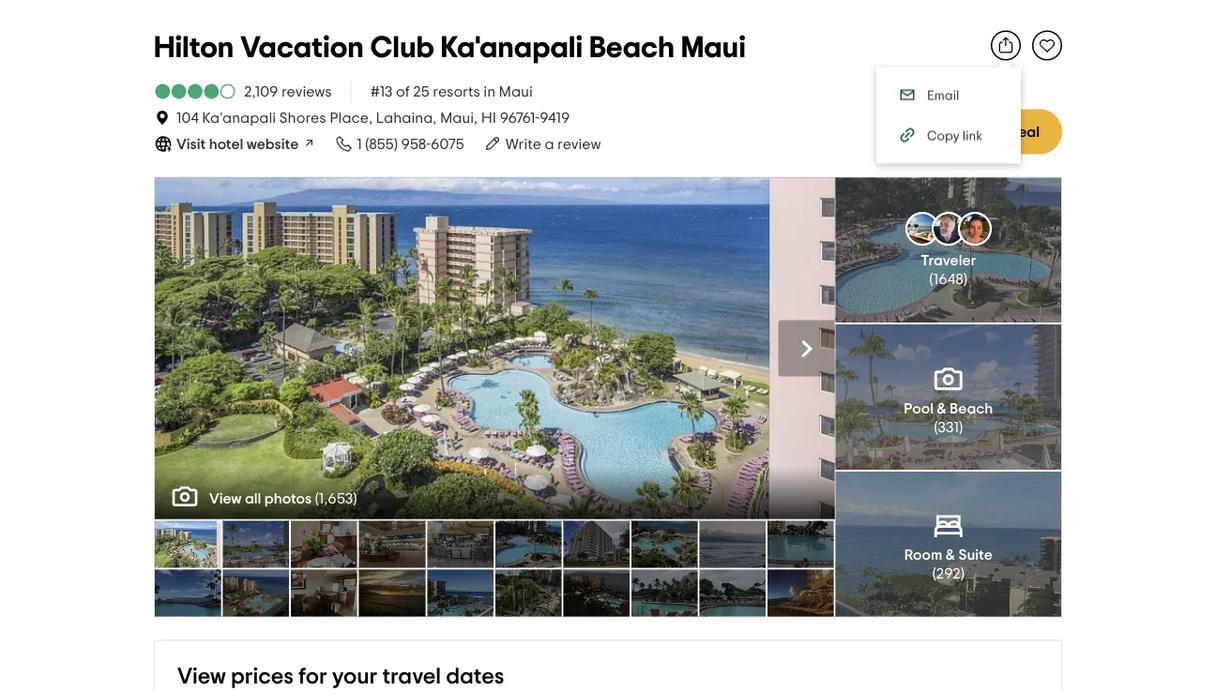 Task type: vqa. For each thing, say whether or not it's contained in the screenshot.
the 958-
yes



Task type: describe. For each thing, give the bounding box(es) containing it.
pool
[[904, 401, 934, 416]]

link
[[963, 130, 983, 143]]

shores
[[279, 110, 326, 125]]

traveler ( 1648 )
[[921, 253, 977, 287]]

write a review
[[506, 137, 601, 152]]

104 ka'anapali shores place, lahaina, maui, hi 96761-9419
[[176, 110, 570, 125]]

6075
[[431, 137, 464, 152]]

96761-
[[500, 110, 540, 125]]

all
[[245, 492, 261, 507]]

2,109 reviews
[[244, 84, 332, 99]]

331
[[938, 420, 959, 435]]

2,109
[[244, 84, 278, 99]]

view
[[504, 339, 541, 358]]

958-
[[401, 137, 431, 152]]

visit hotel website
[[176, 137, 299, 152]]

travel
[[382, 667, 441, 689]]

pool & beach ( 331 )
[[904, 401, 993, 435]]

1 (855) 958-6075
[[357, 137, 464, 152]]

) for room & suite ( 292 )
[[961, 567, 965, 582]]

write
[[506, 137, 542, 152]]

9419
[[540, 110, 570, 125]]

suite
[[959, 548, 993, 563]]

hilton vacation club ka'anapali beach maui
[[154, 33, 746, 63]]

visit hotel website link
[[154, 134, 316, 154]]

( for room & suite ( 292 )
[[933, 567, 937, 582]]

in
[[484, 84, 496, 99]]

#13
[[370, 84, 393, 99]]

$863 hilton
[[893, 113, 944, 153]]

prices
[[231, 667, 294, 689]]

104
[[176, 110, 199, 125]]

view for view deal
[[974, 124, 1006, 139]]

( for pool & beach ( 331 )
[[934, 420, 938, 435]]

hi
[[481, 110, 497, 125]]

292
[[937, 567, 961, 582]]

view prices for your travel dates
[[177, 667, 505, 689]]

copy link
[[927, 130, 983, 143]]

email
[[927, 89, 960, 102]]

website
[[247, 137, 299, 152]]

club
[[370, 33, 434, 63]]

review
[[558, 137, 601, 152]]

copy
[[927, 130, 960, 143]]

visit
[[176, 137, 206, 152]]

1
[[357, 137, 362, 152]]

( inside traveler ( 1648 )
[[930, 272, 934, 287]]



Task type: locate. For each thing, give the bounding box(es) containing it.
)
[[964, 272, 968, 287], [959, 420, 963, 435], [353, 492, 357, 507], [961, 567, 965, 582]]

photos
[[265, 492, 312, 507]]

1 horizontal spatial ka'anapali
[[441, 33, 583, 63]]

hilton inside $863 hilton
[[903, 138, 944, 153]]

dates
[[446, 667, 505, 689]]

0 horizontal spatial maui
[[499, 84, 533, 99]]

& inside room & suite ( 292 )
[[946, 548, 956, 563]]

$863
[[893, 113, 944, 136]]

view
[[974, 124, 1006, 139], [209, 492, 242, 507], [177, 667, 226, 689]]

#13 of 25 resorts in maui
[[370, 84, 533, 99]]

hotel
[[209, 137, 244, 152]]

& for pool
[[937, 401, 947, 416]]

view inside 'button'
[[974, 124, 1006, 139]]

view for view all photos ( 1,653 )
[[209, 492, 242, 507]]

1 horizontal spatial beach
[[950, 401, 993, 416]]

share image
[[997, 36, 1016, 55]]

view left "deal"
[[974, 124, 1006, 139]]

& inside pool & beach ( 331 )
[[937, 401, 947, 416]]

1 vertical spatial view
[[209, 492, 242, 507]]

1,653
[[319, 492, 353, 507]]

0 horizontal spatial beach
[[589, 33, 675, 63]]

1 vertical spatial beach
[[950, 401, 993, 416]]

view all photos ( 1,653 )
[[209, 492, 357, 507]]

#13 of 25 resorts in maui link
[[370, 81, 533, 102]]

) inside room & suite ( 292 )
[[961, 567, 965, 582]]

1 vertical spatial &
[[946, 548, 956, 563]]

0 vertical spatial beach
[[589, 33, 675, 63]]

lahaina,
[[376, 110, 437, 125]]

1 horizontal spatial hilton
[[903, 138, 944, 153]]

) for view all photos ( 1,653 )
[[353, 492, 357, 507]]

your
[[332, 667, 378, 689]]

& for room
[[946, 548, 956, 563]]

view left all
[[209, 492, 242, 507]]

write a review link
[[483, 134, 601, 154]]

view left prices
[[177, 667, 226, 689]]

ka'anapali
[[441, 33, 583, 63], [202, 110, 276, 125]]

maui for #13 of 25 resorts in maui
[[499, 84, 533, 99]]

1 (855) 958-6075 link
[[334, 134, 464, 154]]

place,
[[330, 110, 373, 125]]

1 horizontal spatial maui
[[681, 33, 746, 63]]

(855)
[[365, 137, 398, 152]]

0 vertical spatial &
[[937, 401, 947, 416]]

1648
[[934, 272, 964, 287]]

& up 292
[[946, 548, 956, 563]]

0 vertical spatial maui
[[681, 33, 746, 63]]

0 vertical spatial hilton
[[154, 33, 234, 63]]

0 vertical spatial view
[[974, 124, 1006, 139]]

beach
[[589, 33, 675, 63], [950, 401, 993, 416]]

( for view all photos ( 1,653 )
[[315, 492, 319, 507]]

of
[[396, 84, 410, 99]]

ka'anapali up visit hotel website
[[202, 110, 276, 125]]

) inside traveler ( 1648 )
[[964, 272, 968, 287]]

room
[[905, 548, 943, 563]]

&
[[937, 401, 947, 416], [946, 548, 956, 563]]

1 vertical spatial hilton
[[903, 138, 944, 153]]

room & suite ( 292 )
[[905, 548, 993, 582]]

full
[[471, 339, 500, 358]]

0 horizontal spatial hilton
[[154, 33, 234, 63]]

save to a trip image
[[1038, 36, 1057, 55]]

traveler
[[921, 253, 977, 268]]

beach inside pool & beach ( 331 )
[[950, 401, 993, 416]]

maui
[[681, 33, 746, 63], [499, 84, 533, 99]]

ka'anapali up in
[[441, 33, 583, 63]]

0 vertical spatial ka'anapali
[[441, 33, 583, 63]]

) for pool & beach ( 331 )
[[959, 420, 963, 435]]

25
[[413, 84, 430, 99]]

full view
[[471, 339, 541, 358]]

maui for hilton vacation club ka'anapali beach maui
[[681, 33, 746, 63]]

1 vertical spatial maui
[[499, 84, 533, 99]]

) inside pool & beach ( 331 )
[[959, 420, 963, 435]]

deal
[[1009, 124, 1040, 139]]

1 vertical spatial ka'anapali
[[202, 110, 276, 125]]

view deal
[[974, 124, 1040, 139]]

( inside pool & beach ( 331 )
[[934, 420, 938, 435]]

view for view prices for your travel dates
[[177, 667, 226, 689]]

reviews
[[282, 84, 332, 99]]

( inside room & suite ( 292 )
[[933, 567, 937, 582]]

resorts
[[433, 84, 480, 99]]

maui,
[[440, 110, 478, 125]]

0 horizontal spatial ka'anapali
[[202, 110, 276, 125]]

vacation
[[240, 33, 364, 63]]

a
[[545, 137, 554, 152]]

hilton up 4.0 of 5 bubbles image
[[154, 33, 234, 63]]

hilton down $863
[[903, 138, 944, 153]]

hilton
[[154, 33, 234, 63], [903, 138, 944, 153]]

4.0 of 5 bubbles image
[[154, 84, 237, 99]]

for
[[299, 667, 327, 689]]

& up 331
[[937, 401, 947, 416]]

2 vertical spatial view
[[177, 667, 226, 689]]

view deal button
[[951, 109, 1063, 154]]

(
[[930, 272, 934, 287], [934, 420, 938, 435], [315, 492, 319, 507], [933, 567, 937, 582]]



